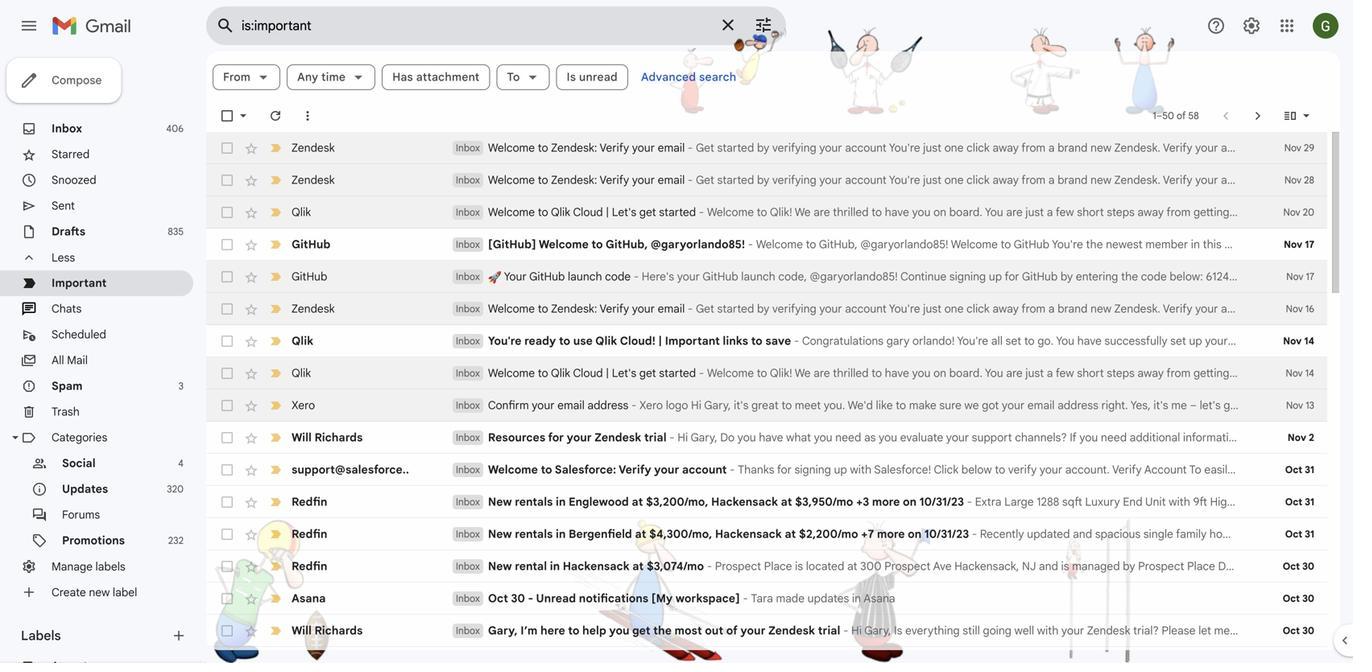 Task type: vqa. For each thing, say whether or not it's contained in the screenshot.
Zendesk. for Nov 29
yes



Task type: describe. For each thing, give the bounding box(es) containing it.
28
[[1304, 174, 1315, 186]]

will for gary,
[[292, 624, 312, 638]]

1
[[1153, 110, 1157, 122]]

prope
[[1323, 560, 1353, 574]]

you right help
[[609, 624, 630, 638]]

great
[[752, 399, 779, 413]]

17 for 14th row from the bottom
[[1305, 239, 1315, 251]]

+7
[[861, 528, 874, 542]]

inbox new rental in hackensack at $3,074/mo - prospect place is located at 300 prospect ave hackensack, nj and is managed by prospect place de llc, a reputable prope
[[456, 560, 1353, 574]]

12 ͏ from the left
[[991, 592, 994, 606]]

sent link
[[52, 199, 75, 213]]

social
[[62, 457, 96, 471]]

0 vertical spatial gary,
[[704, 399, 731, 413]]

1 asana from the left
[[292, 592, 326, 606]]

2 place from the left
[[1187, 560, 1215, 574]]

2 xero from the left
[[640, 399, 663, 413]]

1 ͏ from the left
[[895, 592, 898, 606]]

welcome for oct 31
[[488, 463, 538, 477]]

zendesk: for nov 29
[[551, 141, 597, 155]]

10 ‌ from the left
[[979, 592, 979, 606]]

nov 14 for -
[[1283, 336, 1315, 348]]

19 ͏ from the left
[[1051, 592, 1054, 606]]

important link
[[52, 276, 107, 290]]

oct for +7
[[1285, 529, 1303, 541]]

23 ﻿ from the left
[[1095, 592, 1095, 606]]

meet
[[795, 399, 821, 413]]

26 ‌ from the left
[[1118, 592, 1118, 606]]

31 for +7
[[1305, 529, 1315, 541]]

61247394
[[1206, 270, 1254, 284]]

13 ﻿ from the left
[[1008, 592, 1008, 606]]

24 ‌ from the left
[[1100, 592, 1100, 606]]

have up inbox confirm your email address - xero logo hi gary, it's great to meet you. we'd like to make sure we got your email address right. yes, it's me – let's get started if you have an
[[885, 367, 909, 381]]

on right the +3
[[903, 495, 917, 510]]

1 horizontal spatial of
[[1177, 110, 1186, 122]]

Search mail text field
[[242, 18, 709, 34]]

0 horizontal spatial for
[[548, 431, 564, 445]]

compose button
[[6, 58, 121, 103]]

0 horizontal spatial @garyorlando85!
[[651, 238, 745, 252]]

2 it's from the left
[[1154, 399, 1169, 413]]

your right 🚀 image
[[504, 270, 527, 284]]

11 ‌ from the left
[[988, 592, 988, 606]]

email for nov 29
[[658, 141, 685, 155]]

17 ﻿ from the left
[[1043, 592, 1043, 606]]

let's for nov 14
[[612, 367, 637, 381]]

get for nov 16
[[696, 302, 714, 316]]

nov 13
[[1286, 400, 1315, 412]]

at left 300
[[847, 560, 858, 574]]

27 ﻿ from the left
[[1129, 592, 1129, 606]]

at left $4,300/mo,
[[635, 528, 646, 542]]

nov for row containing xero
[[1286, 400, 1303, 412]]

have left what
[[759, 431, 783, 445]]

toggle split pane mode image
[[1282, 108, 1299, 124]]

is unread
[[567, 70, 618, 84]]

21 ͏ from the left
[[1069, 592, 1072, 606]]

advanced search button
[[635, 63, 743, 92]]

you up live
[[1293, 399, 1312, 413]]

confirm
[[488, 399, 529, 413]]

1 row from the top
[[206, 132, 1353, 164]]

1 horizontal spatial me
[[1342, 431, 1353, 445]]

22 ﻿ from the left
[[1086, 592, 1086, 606]]

managed
[[1072, 560, 1120, 574]]

we for nov 14
[[795, 367, 811, 381]]

updates
[[808, 592, 849, 606]]

15 ‌ from the left
[[1022, 592, 1022, 606]]

live
[[1293, 431, 1310, 445]]

short for nov 14
[[1077, 367, 1104, 381]]

just for nov 29
[[923, 141, 942, 155]]

welcome for nov 28
[[488, 173, 535, 187]]

ru for nov 20
[[1345, 205, 1353, 220]]

below:
[[1170, 270, 1203, 284]]

3 row from the top
[[206, 197, 1353, 229]]

3 ‌ from the left
[[919, 592, 919, 606]]

10/31/23 for new rentals in bergenfield at $4,300/mo, hackensack at $2,200/mo +7 more on 10/31/23
[[925, 528, 969, 542]]

promotions
[[62, 534, 125, 548]]

9 ͏ from the left
[[965, 592, 968, 606]]

27 ͏ from the left
[[1121, 592, 1124, 606]]

you for nov 20
[[985, 205, 1003, 220]]

labels
[[21, 628, 61, 644]]

from
[[223, 70, 251, 84]]

brand for nov 16
[[1058, 302, 1088, 316]]

main content containing from
[[206, 52, 1353, 664]]

create
[[52, 586, 86, 600]]

7 row from the top
[[206, 325, 1328, 358]]

redfin for new rentals in bergenfield at $4,300/mo, hackensack at $2,200/mo +7 more on 10/31/23
[[292, 528, 327, 542]]

oct 31 for +7
[[1285, 529, 1315, 541]]

4 ͏ from the left
[[921, 592, 924, 606]]

get right the let's at the right bottom of the page
[[1224, 399, 1241, 413]]

spam
[[52, 379, 83, 394]]

email for nov 16
[[658, 302, 685, 316]]

1 horizontal spatial trial
[[818, 624, 840, 638]]

support image
[[1207, 16, 1226, 35]]

5 ͏ from the left
[[930, 592, 933, 606]]

new for new rental in hackensack at $3,074/mo
[[488, 560, 512, 574]]

by for nov 29
[[757, 141, 770, 155]]

10 row from the top
[[206, 422, 1353, 454]]

14 for -
[[1304, 336, 1315, 348]]

thrilled for nov 20
[[833, 205, 869, 220]]

you right channels?
[[1080, 431, 1098, 445]]

1 it's from the left
[[734, 399, 749, 413]]

inbox for 7th row
[[456, 336, 480, 348]]

0 horizontal spatial hi
[[678, 431, 688, 445]]

unread
[[579, 70, 618, 84]]

starred link
[[52, 147, 90, 162]]

nov for 10th row
[[1288, 432, 1307, 444]]

nov 16
[[1286, 303, 1315, 315]]

nov 2
[[1288, 432, 1315, 444]]

1 31 from the top
[[1305, 464, 1315, 476]]

support
[[972, 431, 1012, 445]]

gmail image
[[52, 10, 139, 42]]

updates link
[[62, 483, 108, 497]]

oct 30 for prospect place is located at 300 prospect ave hackensack, nj and is managed by prospect place de llc, a reputable prope
[[1283, 561, 1315, 573]]

here
[[541, 624, 565, 638]]

from for nov 16
[[1022, 302, 1046, 316]]

0 vertical spatial me
[[1171, 399, 1187, 413]]

nov for second row from the top of the page
[[1285, 174, 1302, 186]]

links
[[723, 334, 748, 348]]

let's
[[1200, 399, 1221, 413]]

board. for nov 14
[[949, 367, 983, 381]]

get for nov 14
[[639, 367, 656, 381]]

1 prospect from the left
[[715, 560, 761, 574]]

scheduled link
[[52, 328, 106, 342]]

more image
[[300, 108, 316, 124]]

$3,074/mo
[[647, 560, 704, 574]]

any time
[[297, 70, 346, 84]]

20 ͏ from the left
[[1060, 592, 1063, 606]]

less button
[[0, 245, 193, 271]]

15 ͏ from the left
[[1017, 592, 1020, 606]]

58
[[1189, 110, 1199, 122]]

information
[[1183, 431, 1242, 445]]

1 horizontal spatial if
[[1283, 399, 1290, 413]]

on up inbox new rental in hackensack at $3,074/mo - prospect place is located at 300 prospect ave hackensack, nj and is managed by prospect place de llc, a reputable prope
[[908, 528, 922, 542]]

14 ‌ from the left
[[1014, 592, 1014, 606]]

inbox welcome to qlik cloud | let's get started - welcome to qlik! we are thrilled to have you on board. you are just a few short steps away from getting your analytics up and ru for nov 14
[[456, 367, 1353, 381]]

nov 20
[[1284, 207, 1315, 219]]

inbox welcome to qlik cloud | let's get started - welcome to qlik! we are thrilled to have you on board. you are just a few short steps away from getting your analytics up and ru for nov 20
[[456, 205, 1353, 220]]

verifying for nov 28
[[772, 173, 817, 187]]

attachment
[[416, 70, 480, 84]]

30 for -
[[1303, 626, 1315, 638]]

28 ﻿ from the left
[[1138, 592, 1138, 606]]

nov for sixth row from the top
[[1286, 303, 1303, 315]]

4 ﻿ from the left
[[930, 592, 930, 606]]

chats link
[[52, 302, 82, 316]]

inbox new rentals in bergenfield at $4,300/mo, hackensack at $2,200/mo +7 more on 10/31/23 -
[[456, 528, 980, 542]]

new for new rentals in bergenfield at $4,300/mo, hackensack at $2,200/mo +7 more on 10/31/23
[[488, 528, 512, 542]]

from button
[[213, 64, 280, 90]]

what
[[786, 431, 811, 445]]

2 ‌ from the left
[[910, 592, 910, 606]]

to button
[[497, 64, 550, 90]]

additional
[[1130, 431, 1180, 445]]

advanced
[[641, 70, 696, 84]]

| for nov 20
[[606, 205, 609, 220]]

we for nov 20
[[795, 205, 811, 220]]

oct 30 for tara made updates in asana ͏ ‌ ﻿ ͏ ‌ ﻿ ͏ ‌ ﻿ ͏ ‌ ﻿ ͏ ‌ ﻿ ͏ ‌ ﻿ ͏ ‌ ﻿ ͏ ‌ ﻿ ͏ ‌ ﻿ ͏ ‌ ﻿ ͏ ‌ ﻿ ͏ ‌ ﻿ ͏ ‌ ﻿ ͏ ‌ ﻿ ͏ ‌ ﻿ ͏ ‌ ﻿ ͏ ‌ ﻿ ͏ ‌ ﻿ ͏ ‌ ﻿ ͏ ‌ ﻿ ͏ ‌ ﻿ ͏ ‌ ﻿ ͏ ‌ ﻿ ͏ ‌ ﻿ ͏ ‌ ﻿ ͏ ‌ ﻿ ͏ ‌ ﻿ ͏ ‌ ﻿ ͏ ‌ ﻿
[[1283, 593, 1315, 605]]

ru for nov 14
[[1345, 367, 1353, 381]]

you up the continue
[[912, 205, 931, 220]]

3 oct 30 from the top
[[1283, 626, 1315, 638]]

important inside labels navigation
[[52, 276, 107, 290]]

18 ͏ from the left
[[1043, 592, 1046, 606]]

inbox welcome to zendesk: verify your email - get started by verifying your account you're just one click away from a brand new zendesk. verify your account your new account for nov 28
[[456, 173, 1353, 187]]

2 vertical spatial hackensack
[[563, 560, 630, 574]]

25 ‌ from the left
[[1109, 592, 1109, 606]]

0 vertical spatial trial
[[644, 431, 667, 445]]

search mail image
[[211, 11, 240, 40]]

snoozed link
[[52, 173, 96, 187]]

just for nov 16
[[923, 302, 942, 316]]

2 launch from the left
[[741, 270, 776, 284]]

1 place from the left
[[764, 560, 792, 574]]

email for nov 28
[[658, 173, 685, 187]]

18 ‌ from the left
[[1048, 592, 1048, 606]]

2 code from the left
[[1141, 270, 1167, 284]]

github,
[[606, 238, 648, 252]]

has attachment button
[[382, 64, 490, 90]]

on up the continue
[[934, 205, 947, 220]]

advanced search options image
[[748, 9, 780, 41]]

welcome for nov 20
[[488, 205, 535, 220]]

time
[[321, 70, 346, 84]]

nov 17 for 13th row from the bottom of the page
[[1287, 271, 1315, 283]]

starred
[[52, 147, 90, 162]]

save
[[766, 334, 791, 348]]

welcome for nov 14
[[488, 367, 535, 381]]

like
[[876, 399, 893, 413]]

on left the email,
[[1245, 431, 1258, 445]]

$3,950/mo
[[795, 495, 853, 510]]

7 ͏ from the left
[[947, 592, 950, 606]]

1 ﻿ from the left
[[904, 592, 904, 606]]

inbox oct 30 - unread notifications [my workspace] - tara made updates in asana ͏ ‌ ﻿ ͏ ‌ ﻿ ͏ ‌ ﻿ ͏ ‌ ﻿ ͏ ‌ ﻿ ͏ ‌ ﻿ ͏ ‌ ﻿ ͏ ‌ ﻿ ͏ ‌ ﻿ ͏ ‌ ﻿ ͏ ‌ ﻿ ͏ ‌ ﻿ ͏ ‌ ﻿ ͏ ‌ ﻿ ͏ ‌ ﻿ ͏ ‌ ﻿ ͏ ‌ ﻿ ͏ ‌ ﻿ ͏ ‌ ﻿ ͏ ‌ ﻿ ͏ ‌ ﻿ ͏ ‌ ﻿ ͏ ‌ ﻿ ͏ ‌ ﻿ ͏ ‌ ﻿ ͏ ‌ ﻿ ͏ ‌ ﻿ ͏ ‌ ﻿ ͏ ‌ ﻿
[[456, 592, 1147, 606]]

10 ͏ from the left
[[973, 592, 976, 606]]

short for nov 20
[[1077, 205, 1104, 220]]

zendesk for nov 28
[[292, 173, 335, 187]]

have up the continue
[[885, 205, 909, 220]]

0 horizontal spatial if
[[1070, 431, 1077, 445]]

any
[[297, 70, 318, 84]]

1 launch from the left
[[568, 270, 602, 284]]

13 ͏ from the left
[[999, 592, 1002, 606]]

1 need from the left
[[836, 431, 861, 445]]

inbox resources for your zendesk trial - hi gary, do you have what you need as you evaluate your support channels? if you need additional information on email, live chat, me
[[456, 431, 1353, 445]]

$2,200/mo
[[799, 528, 858, 542]]

de
[[1218, 560, 1233, 574]]

analytics for nov 20
[[1258, 205, 1304, 220]]

2 address from the left
[[1058, 399, 1099, 413]]

zendesk for nov 16
[[292, 302, 335, 316]]

inbox welcome to salesforce: verify your account -
[[456, 463, 738, 477]]

22 ͏ from the left
[[1077, 592, 1080, 606]]

12 row from the top
[[206, 487, 1328, 519]]

spam link
[[52, 379, 83, 394]]

2 ͏ from the left
[[904, 592, 907, 606]]

trash
[[52, 405, 80, 419]]

5 ﻿ from the left
[[939, 592, 939, 606]]

21 ‌ from the left
[[1074, 592, 1074, 606]]

1 vertical spatial up
[[989, 270, 1002, 284]]

away for nov 28
[[993, 173, 1019, 187]]

promotions link
[[62, 534, 125, 548]]

compose
[[52, 73, 102, 87]]

8 ͏ from the left
[[956, 592, 959, 606]]

16 ͏ from the left
[[1025, 592, 1028, 606]]

to
[[507, 70, 520, 84]]

2 is from the left
[[1061, 560, 1069, 574]]

you up make
[[912, 367, 931, 381]]

$3,200/mo,
[[646, 495, 708, 510]]

inbox you're ready to use qlik cloud! | important links to save -
[[456, 334, 802, 348]]

is unread button
[[556, 64, 628, 90]]

nov for 13th row from the bottom of the page
[[1287, 271, 1304, 283]]

nov 14 for qlik!
[[1286, 368, 1315, 380]]

14 for qlik!
[[1305, 368, 1315, 380]]

cloud for nov 14
[[573, 367, 603, 381]]

11 ﻿ from the left
[[991, 592, 991, 606]]

i'm
[[521, 624, 538, 638]]

older image
[[1250, 108, 1266, 124]]

inbox gary, i'm here to help you get the most out of your zendesk trial -
[[456, 624, 851, 638]]

cloud!
[[620, 334, 656, 348]]

28 ͏ from the left
[[1129, 592, 1132, 606]]

nov 17 for 14th row from the bottom
[[1284, 239, 1315, 251]]

new inside labels navigation
[[89, 586, 110, 600]]

16
[[1306, 303, 1315, 315]]

2 vertical spatial and
[[1039, 560, 1058, 574]]

4 row from the top
[[206, 229, 1328, 261]]

8 row from the top
[[206, 358, 1353, 390]]

29
[[1304, 142, 1315, 154]]

resources
[[488, 431, 545, 445]]

16 row from the top
[[206, 615, 1328, 648]]

1 vertical spatial |
[[659, 334, 662, 348]]

redfin for new rental in hackensack at $3,074/mo
[[292, 560, 327, 574]]

made
[[776, 592, 805, 606]]

click for nov 28
[[967, 173, 990, 187]]

13 ‌ from the left
[[1005, 592, 1005, 606]]

redfin for new rentals in englewood at $3,200/mo, hackensack at $3,950/mo +3 more on 10/31/23
[[292, 495, 327, 510]]

1 is from the left
[[795, 560, 803, 574]]

nov for 15th row from the bottom of the page
[[1284, 207, 1301, 219]]

oct for made
[[1283, 593, 1300, 605]]

14 ͏ from the left
[[1008, 592, 1011, 606]]

oct for is
[[1283, 561, 1300, 573]]

320
[[167, 484, 184, 496]]

1 ‌ from the left
[[901, 592, 901, 606]]

2 row from the top
[[206, 164, 1353, 197]]

29 ‌ from the left
[[1144, 592, 1144, 606]]

will for resources
[[292, 431, 312, 445]]

1 address from the left
[[588, 399, 629, 413]]

inbox for 15th row from the bottom of the page
[[456, 207, 480, 219]]

14 row from the top
[[206, 551, 1353, 583]]

on up sure
[[934, 367, 947, 381]]

29 ͏ from the left
[[1138, 592, 1141, 606]]

1 vertical spatial the
[[653, 624, 672, 638]]

cloud for nov 20
[[573, 205, 603, 220]]

1 vertical spatial important
[[665, 334, 720, 348]]

1 code from the left
[[605, 270, 631, 284]]

inbox for row containing asana
[[456, 593, 480, 605]]

nov 28
[[1285, 174, 1315, 186]]

24 ͏ from the left
[[1095, 592, 1098, 606]]

1 vertical spatial gary,
[[691, 431, 718, 445]]

6 ‌ from the left
[[945, 592, 945, 606]]



Task type: locate. For each thing, give the bounding box(es) containing it.
1 vertical spatial rentals
[[515, 528, 553, 542]]

2 steps from the top
[[1107, 367, 1135, 381]]

0 horizontal spatial need
[[836, 431, 861, 445]]

up
[[1307, 205, 1320, 220], [989, 270, 1002, 284], [1307, 367, 1320, 381]]

1 horizontal spatial asana
[[864, 592, 895, 606]]

zendesk.
[[1115, 141, 1161, 155], [1115, 173, 1161, 187], [1115, 302, 1161, 316]]

you're for nov 28
[[889, 173, 920, 187]]

will richards for resources
[[292, 431, 363, 445]]

we up meet on the right bottom of page
[[795, 367, 811, 381]]

2 short from the top
[[1077, 367, 1104, 381]]

0 horizontal spatial prospect
[[715, 560, 761, 574]]

23 ‌ from the left
[[1092, 592, 1092, 606]]

launch
[[568, 270, 602, 284], [741, 270, 776, 284]]

and up an
[[1323, 367, 1342, 381]]

of
[[1177, 110, 1186, 122], [726, 624, 738, 638]]

2 prospect from the left
[[885, 560, 931, 574]]

row
[[206, 132, 1353, 164], [206, 164, 1353, 197], [206, 197, 1353, 229], [206, 229, 1328, 261], [206, 261, 1353, 293], [206, 293, 1353, 325], [206, 325, 1328, 358], [206, 358, 1353, 390], [206, 390, 1353, 422], [206, 422, 1353, 454], [206, 454, 1328, 487], [206, 487, 1328, 519], [206, 519, 1328, 551], [206, 551, 1353, 583], [206, 583, 1328, 615], [206, 615, 1328, 648], [206, 648, 1328, 664]]

click for nov 16
[[967, 302, 990, 316]]

5 row from the top
[[206, 261, 1353, 293]]

of inside row
[[726, 624, 738, 638]]

2 analytics from the top
[[1258, 367, 1304, 381]]

verifying for nov 16
[[772, 302, 817, 316]]

nov 14
[[1283, 336, 1315, 348], [1286, 368, 1315, 380]]

0 vertical spatial |
[[606, 205, 609, 220]]

if left "13"
[[1283, 399, 1290, 413]]

0 vertical spatial qlik!
[[770, 205, 792, 220]]

inbox inside the inbox welcome to salesforce: verify your account -
[[456, 464, 480, 476]]

0 horizontal spatial place
[[764, 560, 792, 574]]

it's
[[734, 399, 749, 413], [1154, 399, 1169, 413]]

nov for 14th row from the bottom
[[1284, 239, 1303, 251]]

13
[[1306, 400, 1315, 412]]

17 for 13th row from the bottom of the page
[[1306, 271, 1315, 283]]

is left located
[[795, 560, 803, 574]]

hi
[[691, 399, 702, 413], [678, 431, 688, 445]]

cloud down use on the left of page
[[573, 367, 603, 381]]

one for nov 29
[[945, 141, 964, 155]]

qlik! for nov 20
[[770, 205, 792, 220]]

nov up nov 13
[[1286, 368, 1303, 380]]

hi right the logo
[[691, 399, 702, 413]]

thrilled for nov 14
[[833, 367, 869, 381]]

1 vertical spatial one
[[945, 173, 964, 187]]

inbox welcome to zendesk: verify your email - get started by verifying your account you're just one click away from a brand new zendesk. verify your account your new account for nov 16
[[456, 302, 1353, 316]]

3 redfin from the top
[[292, 560, 327, 574]]

2 vertical spatial click
[[967, 302, 990, 316]]

qlik! down save
[[770, 367, 792, 381]]

0 vertical spatial steps
[[1107, 205, 1135, 220]]

@garyorlando85! up here's
[[651, 238, 745, 252]]

more
[[872, 495, 900, 510], [877, 528, 905, 542]]

steps
[[1107, 205, 1135, 220], [1107, 367, 1135, 381]]

the right entering
[[1121, 270, 1138, 284]]

1 vertical spatial inbox welcome to qlik cloud | let's get started - welcome to qlik! we are thrilled to have you on board. you are just a few short steps away from getting your analytics up and ru
[[456, 367, 1353, 381]]

address left right.
[[1058, 399, 1099, 413]]

your left the 28
[[1265, 173, 1288, 187]]

28 ‌ from the left
[[1135, 592, 1135, 606]]

2 one from the top
[[945, 173, 964, 187]]

1 vertical spatial more
[[877, 528, 905, 542]]

from
[[1022, 141, 1046, 155], [1022, 173, 1046, 187], [1167, 205, 1191, 220], [1022, 302, 1046, 316], [1167, 367, 1191, 381]]

in for hackensack
[[550, 560, 560, 574]]

1 horizontal spatial code
[[1141, 270, 1167, 284]]

1 vertical spatial you
[[985, 367, 1003, 381]]

in right rental
[[550, 560, 560, 574]]

just for nov 28
[[923, 173, 942, 187]]

|
[[606, 205, 609, 220], [659, 334, 662, 348], [606, 367, 609, 381]]

2 vertical spatial 31
[[1305, 529, 1315, 541]]

prospect left de
[[1138, 560, 1184, 574]]

0 vertical spatial get
[[696, 141, 714, 155]]

1 vertical spatial zendesk.
[[1115, 173, 1161, 187]]

gary, left the do
[[691, 431, 718, 445]]

you're for nov 16
[[889, 302, 920, 316]]

board. up the we
[[949, 367, 983, 381]]

will richards for gary,
[[292, 624, 363, 638]]

getting up 61247394
[[1194, 205, 1230, 220]]

0 vertical spatial hi
[[691, 399, 702, 413]]

1 vertical spatial oct 30
[[1283, 593, 1315, 605]]

one for nov 16
[[945, 302, 964, 316]]

create new label
[[52, 586, 137, 600]]

short up entering
[[1077, 205, 1104, 220]]

logo
[[666, 399, 688, 413]]

300
[[860, 560, 882, 574]]

2 vertical spatial new
[[488, 560, 512, 574]]

board. up signing
[[949, 205, 983, 220]]

inbox welcome to qlik cloud | let's get started - welcome to qlik! we are thrilled to have you on board. you are just a few short steps away from getting your analytics up and ru up inbox confirm your email address - xero logo hi gary, it's great to meet you. we'd like to make sure we got your email address right. yes, it's me – let's get started if you have an
[[456, 367, 1353, 381]]

0 vertical spatial and
[[1323, 205, 1342, 220]]

at left $3,074/mo on the bottom
[[633, 560, 644, 574]]

short up right.
[[1077, 367, 1104, 381]]

hackensack for $4,300/mo,
[[715, 528, 782, 542]]

nov left 20 on the right top
[[1284, 207, 1301, 219]]

14
[[1304, 336, 1315, 348], [1305, 368, 1315, 380]]

| up inbox [github] welcome to github, @garyorlando85! - at the top of page
[[606, 205, 609, 220]]

0 vertical spatial cloud
[[573, 205, 603, 220]]

zendesk: down your github launch code
[[551, 302, 597, 316]]

0 vertical spatial oct 31
[[1285, 464, 1315, 476]]

analytics for nov 14
[[1258, 367, 1304, 381]]

manage labels
[[52, 560, 125, 574]]

0 vertical spatial rentals
[[515, 495, 553, 510]]

prospect left ave
[[885, 560, 931, 574]]

None checkbox
[[219, 108, 235, 124], [219, 140, 235, 156], [219, 172, 235, 188], [219, 205, 235, 221], [219, 269, 235, 285], [219, 301, 235, 317], [219, 366, 235, 382], [219, 398, 235, 414], [219, 430, 235, 446], [219, 495, 235, 511], [219, 527, 235, 543], [219, 559, 235, 575], [219, 591, 235, 607], [219, 108, 235, 124], [219, 140, 235, 156], [219, 172, 235, 188], [219, 205, 235, 221], [219, 269, 235, 285], [219, 301, 235, 317], [219, 366, 235, 382], [219, 398, 235, 414], [219, 430, 235, 446], [219, 495, 235, 511], [219, 527, 235, 543], [219, 559, 235, 575], [219, 591, 235, 607]]

you right as
[[879, 431, 897, 445]]

nov for 7th row
[[1283, 336, 1302, 348]]

steps for nov 14
[[1107, 367, 1135, 381]]

1 vertical spatial nov 14
[[1286, 368, 1315, 380]]

2 vertical spatial brand
[[1058, 302, 1088, 316]]

get for oct 30
[[632, 624, 651, 638]]

0 vertical spatial if
[[1283, 399, 1290, 413]]

categories
[[52, 431, 107, 445]]

0 horizontal spatial the
[[653, 624, 672, 638]]

2 horizontal spatial prospect
[[1138, 560, 1184, 574]]

1 vertical spatial few
[[1056, 367, 1074, 381]]

from for nov 28
[[1022, 173, 1046, 187]]

1 vertical spatial nov 17
[[1287, 271, 1315, 283]]

will richards
[[292, 431, 363, 445], [292, 624, 363, 638]]

getting for nov 20
[[1194, 205, 1230, 220]]

help
[[582, 624, 606, 638]]

inbox inside inbox oct 30 - unread notifications [my workspace] - tara made updates in asana ͏ ‌ ﻿ ͏ ‌ ﻿ ͏ ‌ ﻿ ͏ ‌ ﻿ ͏ ‌ ﻿ ͏ ‌ ﻿ ͏ ‌ ﻿ ͏ ‌ ﻿ ͏ ‌ ﻿ ͏ ‌ ﻿ ͏ ‌ ﻿ ͏ ‌ ﻿ ͏ ‌ ﻿ ͏ ‌ ﻿ ͏ ‌ ﻿ ͏ ‌ ﻿ ͏ ‌ ﻿ ͏ ‌ ﻿ ͏ ‌ ﻿ ͏ ‌ ﻿ ͏ ‌ ﻿ ͏ ‌ ﻿ ͏ ‌ ﻿ ͏ ‌ ﻿ ͏ ‌ ﻿ ͏ ‌ ﻿ ͏ ‌ ﻿ ͏ ‌ ﻿ ͏ ‌ ﻿
[[456, 593, 480, 605]]

0 vertical spatial 10/31/23
[[920, 495, 964, 510]]

place up the made
[[764, 560, 792, 574]]

hackensack,
[[955, 560, 1019, 574]]

6 ﻿ from the left
[[947, 592, 947, 606]]

0 horizontal spatial code
[[605, 270, 631, 284]]

more right +7
[[877, 528, 905, 542]]

steps up entering
[[1107, 205, 1135, 220]]

| right cloud!
[[659, 334, 662, 348]]

3
[[178, 381, 184, 393]]

🚀 image
[[488, 271, 502, 285]]

nov for tenth row from the bottom
[[1286, 368, 1303, 380]]

30 for ‌
[[1303, 593, 1315, 605]]

up for nov 20
[[1307, 205, 1320, 220]]

0 vertical spatial ru
[[1345, 205, 1353, 220]]

0 horizontal spatial xero
[[292, 399, 315, 413]]

address up the inbox welcome to salesforce: verify your account -
[[588, 399, 629, 413]]

1 horizontal spatial @garyorlando85!
[[810, 270, 898, 284]]

232
[[168, 535, 184, 547]]

nov left 29
[[1285, 142, 1302, 154]]

1 vertical spatial redfin
[[292, 528, 327, 542]]

nov 14 up nov 13
[[1286, 368, 1315, 380]]

inbox link
[[52, 122, 82, 136]]

20 ﻿ from the left
[[1069, 592, 1069, 606]]

gary, left i'm at the bottom of the page
[[488, 624, 518, 638]]

0 horizontal spatial launch
[[568, 270, 602, 284]]

you're for nov 29
[[889, 141, 920, 155]]

3 get from the top
[[696, 302, 714, 316]]

board. for nov 20
[[949, 205, 983, 220]]

10 ﻿ from the left
[[982, 592, 982, 606]]

9 row from the top
[[206, 390, 1353, 422]]

0 vertical spatial will
[[292, 431, 312, 445]]

2 rentals from the top
[[515, 528, 553, 542]]

inbox inside inbox you're ready to use qlik cloud! | important links to save -
[[456, 336, 480, 348]]

at left $3,950/mo
[[781, 495, 792, 510]]

entering
[[1076, 270, 1118, 284]]

in left bergenfield at the bottom of the page
[[556, 528, 566, 542]]

trial down the logo
[[644, 431, 667, 445]]

forums link
[[62, 508, 100, 522]]

forums
[[62, 508, 100, 522]]

search
[[699, 70, 737, 84]]

by for nov 16
[[757, 302, 770, 316]]

you up - here's your github launch code, @garyorlando85! continue signing up for github by entering the code below: 61247394 open github once
[[985, 205, 1003, 220]]

snoozed
[[52, 173, 96, 187]]

qlik
[[292, 205, 311, 220], [551, 205, 570, 220], [292, 334, 313, 348], [595, 334, 617, 348], [292, 367, 311, 381], [551, 367, 570, 381]]

24 ﻿ from the left
[[1103, 592, 1103, 606]]

important up chats link
[[52, 276, 107, 290]]

code
[[605, 270, 631, 284], [1141, 270, 1167, 284]]

inbox inside inbox new rentals in englewood at $3,200/mo, hackensack at $3,950/mo +3 more on 10/31/23 -
[[456, 497, 480, 509]]

on
[[934, 205, 947, 220], [934, 367, 947, 381], [1245, 431, 1258, 445], [903, 495, 917, 510], [908, 528, 922, 542]]

1 vertical spatial 10/31/23
[[925, 528, 969, 542]]

1 horizontal spatial important
[[665, 334, 720, 348]]

steps for nov 20
[[1107, 205, 1135, 220]]

your for nov 28
[[1265, 173, 1288, 187]]

None search field
[[206, 6, 786, 45]]

8 ﻿ from the left
[[965, 592, 965, 606]]

16 ‌ from the left
[[1031, 592, 1031, 606]]

more right the +3
[[872, 495, 900, 510]]

0 vertical spatial short
[[1077, 205, 1104, 220]]

and for nov 20
[[1323, 205, 1342, 220]]

at left $2,200/mo
[[785, 528, 796, 542]]

1 vertical spatial for
[[548, 431, 564, 445]]

at
[[632, 495, 643, 510], [781, 495, 792, 510], [635, 528, 646, 542], [785, 528, 796, 542], [633, 560, 644, 574], [847, 560, 858, 574]]

+3
[[856, 495, 869, 510]]

3 brand from the top
[[1058, 302, 1088, 316]]

1 vertical spatial getting
[[1194, 367, 1230, 381]]

get for nov 29
[[696, 141, 714, 155]]

of right out
[[726, 624, 738, 638]]

0 vertical spatial nov 17
[[1284, 239, 1315, 251]]

getting for nov 14
[[1194, 367, 1230, 381]]

verifying for nov 29
[[772, 141, 817, 155]]

updates
[[62, 483, 108, 497]]

inbox for sixth row from the top
[[456, 303, 480, 315]]

1 rentals from the top
[[515, 495, 553, 510]]

17 ͏ from the left
[[1034, 592, 1037, 606]]

0 vertical spatial click
[[967, 141, 990, 155]]

up down the 28
[[1307, 205, 1320, 220]]

more for +3
[[872, 495, 900, 510]]

ave
[[933, 560, 952, 574]]

1 vertical spatial 31
[[1305, 497, 1315, 509]]

email,
[[1260, 431, 1291, 445]]

zendesk: for nov 28
[[551, 173, 597, 187]]

your down the open
[[1265, 302, 1288, 316]]

16 ﻿ from the left
[[1034, 592, 1034, 606]]

zendesk: down is
[[551, 141, 597, 155]]

inbox for 10th row
[[456, 432, 480, 444]]

it's left great at the right of page
[[734, 399, 749, 413]]

15 ﻿ from the left
[[1025, 592, 1025, 606]]

inbox inside labels navigation
[[52, 122, 82, 136]]

1 board. from the top
[[949, 205, 983, 220]]

richards for gary, i'm here to help you get the most out of your zendesk trial
[[315, 624, 363, 638]]

2 few from the top
[[1056, 367, 1074, 381]]

19 ‌ from the left
[[1057, 592, 1057, 606]]

hackensack for $3,200/mo,
[[711, 495, 778, 510]]

inbox inside inbox new rental in hackensack at $3,074/mo - prospect place is located at 300 prospect ave hackensack, nj and is managed by prospect place de llc, a reputable prope
[[456, 561, 480, 573]]

6 row from the top
[[206, 293, 1353, 325]]

0 horizontal spatial is
[[795, 560, 803, 574]]

out
[[705, 624, 724, 638]]

few
[[1056, 205, 1074, 220], [1056, 367, 1074, 381]]

1 get from the top
[[696, 141, 714, 155]]

$4,300/mo,
[[649, 528, 712, 542]]

3 inbox welcome to zendesk: verify your email - get started by verifying your account you're just one click away from a brand new zendesk. verify your account your new account from the top
[[456, 302, 1353, 316]]

9 ‌ from the left
[[970, 592, 971, 606]]

1 you from the top
[[985, 205, 1003, 220]]

2 vertical spatial zendesk:
[[551, 302, 597, 316]]

nov right the open
[[1287, 271, 1304, 283]]

tara
[[751, 592, 773, 606]]

nov down nov 20
[[1284, 239, 1303, 251]]

1 analytics from the top
[[1258, 205, 1304, 220]]

inbox inside inbox resources for your zendesk trial - hi gary, do you have what you need as you evaluate your support channels? if you need additional information on email, live chat, me
[[456, 432, 480, 444]]

the left most
[[653, 624, 672, 638]]

reputable
[[1271, 560, 1320, 574]]

you for nov 14
[[985, 367, 1003, 381]]

1 vertical spatial if
[[1070, 431, 1077, 445]]

2 zendesk: from the top
[[551, 173, 597, 187]]

inbox for second row from the top of the page
[[456, 174, 480, 186]]

few for nov 20
[[1056, 205, 1074, 220]]

zendesk: up inbox [github] welcome to github, @garyorlando85! - at the top of page
[[551, 173, 597, 187]]

labels heading
[[21, 628, 171, 644]]

launch down inbox [github] welcome to github, @garyorlando85! - at the top of page
[[568, 270, 602, 284]]

nov 14 down nov 16
[[1283, 336, 1315, 348]]

1 vertical spatial hi
[[678, 431, 688, 445]]

0 vertical spatial 14
[[1304, 336, 1315, 348]]

brand
[[1058, 141, 1088, 155], [1058, 173, 1088, 187], [1058, 302, 1088, 316]]

1 horizontal spatial address
[[1058, 399, 1099, 413]]

17 down 20 on the right top
[[1305, 239, 1315, 251]]

0 horizontal spatial asana
[[292, 592, 326, 606]]

2 vertical spatial inbox welcome to zendesk: verify your email - get started by verifying your account you're just one click away from a brand new zendesk. verify your account your new account
[[456, 302, 1353, 316]]

if
[[1283, 399, 1290, 413], [1070, 431, 1077, 445]]

0 vertical spatial verifying
[[772, 141, 817, 155]]

1 oct 31 from the top
[[1285, 464, 1315, 476]]

1 xero from the left
[[292, 399, 315, 413]]

@garyorlando85!
[[651, 238, 745, 252], [810, 270, 898, 284]]

clear search image
[[712, 9, 744, 41]]

get down notifications
[[632, 624, 651, 638]]

row containing asana
[[206, 583, 1328, 615]]

brand for nov 28
[[1058, 173, 1088, 187]]

has
[[393, 70, 413, 84]]

from for nov 29
[[1022, 141, 1046, 155]]

1 horizontal spatial xero
[[640, 399, 663, 413]]

will
[[292, 431, 312, 445], [292, 624, 312, 638]]

7 ﻿ from the left
[[956, 592, 956, 606]]

nov 29
[[1285, 142, 1315, 154]]

inbox for fifth row from the bottom
[[456, 529, 480, 541]]

has attachment
[[393, 70, 480, 84]]

31
[[1305, 464, 1315, 476], [1305, 497, 1315, 509], [1305, 529, 1315, 541]]

1 horizontal spatial launch
[[741, 270, 776, 284]]

2 getting from the top
[[1194, 367, 1230, 381]]

26 ﻿ from the left
[[1121, 592, 1121, 606]]

any time button
[[287, 64, 376, 90]]

it's right yes,
[[1154, 399, 1169, 413]]

0 vertical spatial 31
[[1305, 464, 1315, 476]]

notifications
[[579, 592, 649, 606]]

qlik! up code,
[[770, 205, 792, 220]]

you right the do
[[738, 431, 756, 445]]

2 vertical spatial oct 31
[[1285, 529, 1315, 541]]

code left 'below:'
[[1141, 270, 1167, 284]]

need down right.
[[1101, 431, 1127, 445]]

up right signing
[[989, 270, 1002, 284]]

2 vertical spatial gary,
[[488, 624, 518, 638]]

cloud
[[573, 205, 603, 220], [573, 367, 603, 381]]

nov left 16
[[1286, 303, 1303, 315]]

3 ͏ from the left
[[913, 592, 916, 606]]

0 vertical spatial getting
[[1194, 205, 1230, 220]]

2 let's from the top
[[612, 367, 637, 381]]

0 vertical spatial we
[[795, 205, 811, 220]]

5 ‌ from the left
[[936, 592, 936, 606]]

inbox for row containing support@salesforce..
[[456, 464, 480, 476]]

10/31/23 for new rentals in englewood at $3,200/mo, hackensack at $3,950/mo +3 more on 10/31/23
[[920, 495, 964, 510]]

we
[[965, 399, 979, 413]]

1 vertical spatial zendesk:
[[551, 173, 597, 187]]

2 vertical spatial redfin
[[292, 560, 327, 574]]

1 vertical spatial new
[[488, 528, 512, 542]]

at right englewood
[[632, 495, 643, 510]]

nov 17 down nov 20
[[1284, 239, 1315, 251]]

signing
[[950, 270, 986, 284]]

1 vertical spatial inbox welcome to zendesk: verify your email - get started by verifying your account you're just one click away from a brand new zendesk. verify your account your new account
[[456, 173, 1353, 187]]

click for nov 29
[[967, 141, 990, 155]]

1 let's from the top
[[612, 205, 637, 220]]

2 vertical spatial zendesk.
[[1115, 302, 1161, 316]]

me right chat,
[[1342, 431, 1353, 445]]

rentals for englewood
[[515, 495, 553, 510]]

0 vertical spatial you
[[985, 205, 1003, 220]]

1 steps from the top
[[1107, 205, 1135, 220]]

31 for +3
[[1305, 497, 1315, 509]]

inbox for row containing xero
[[456, 400, 480, 412]]

2 inbox welcome to zendesk: verify your email - get started by verifying your account you're just one click away from a brand new zendesk. verify your account your new account from the top
[[456, 173, 1353, 187]]

prospect down inbox new rentals in bergenfield at $4,300/mo, hackensack at $2,200/mo +7 more on 10/31/23 -
[[715, 560, 761, 574]]

1 vertical spatial brand
[[1058, 173, 1088, 187]]

1 vertical spatial hackensack
[[715, 528, 782, 542]]

zendesk: for nov 16
[[551, 302, 597, 316]]

your for nov 29
[[1265, 141, 1288, 155]]

1 vertical spatial will richards
[[292, 624, 363, 638]]

0 horizontal spatial trial
[[644, 431, 667, 445]]

25 ͏ from the left
[[1103, 592, 1106, 606]]

835
[[168, 226, 184, 238]]

place
[[764, 560, 792, 574], [1187, 560, 1215, 574]]

30 for ave
[[1303, 561, 1315, 573]]

important
[[52, 276, 107, 290], [665, 334, 720, 348]]

launch left code,
[[741, 270, 776, 284]]

your
[[632, 141, 655, 155], [820, 141, 842, 155], [1196, 141, 1218, 155], [632, 173, 655, 187], [820, 173, 842, 187], [1196, 173, 1218, 187], [1233, 205, 1255, 220], [677, 270, 700, 284], [632, 302, 655, 316], [820, 302, 842, 316], [1196, 302, 1218, 316], [1233, 367, 1255, 381], [532, 399, 555, 413], [1002, 399, 1025, 413], [567, 431, 592, 445], [946, 431, 969, 445], [654, 463, 679, 477], [741, 624, 766, 638]]

ru up an
[[1345, 367, 1353, 381]]

0 horizontal spatial address
[[588, 399, 629, 413]]

new
[[488, 495, 512, 510], [488, 528, 512, 542], [488, 560, 512, 574]]

need left as
[[836, 431, 861, 445]]

0 vertical spatial the
[[1121, 270, 1138, 284]]

important left links
[[665, 334, 720, 348]]

analytics up nov 13
[[1258, 367, 1304, 381]]

have left an
[[1315, 399, 1339, 413]]

up up "13"
[[1307, 367, 1320, 381]]

1 vertical spatial click
[[967, 173, 990, 187]]

away for nov 29
[[993, 141, 1019, 155]]

welcome for nov 29
[[488, 141, 535, 155]]

7 ‌ from the left
[[953, 592, 953, 606]]

18 ﻿ from the left
[[1051, 592, 1051, 606]]

1 vertical spatial let's
[[612, 367, 637, 381]]

1 qlik! from the top
[[770, 205, 792, 220]]

2 click from the top
[[967, 173, 990, 187]]

1 vertical spatial oct 31
[[1285, 497, 1315, 509]]

0 vertical spatial analytics
[[1258, 205, 1304, 220]]

1 vertical spatial 17
[[1306, 271, 1315, 283]]

2 you from the top
[[985, 367, 1003, 381]]

row containing support@salesforce..
[[206, 454, 1328, 487]]

social link
[[62, 457, 96, 471]]

if right channels?
[[1070, 431, 1077, 445]]

analytics down nov 28
[[1258, 205, 1304, 220]]

3 verifying from the top
[[772, 302, 817, 316]]

3 one from the top
[[945, 302, 964, 316]]

for right resources
[[548, 431, 564, 445]]

nov left "13"
[[1286, 400, 1303, 412]]

open
[[1257, 270, 1285, 284]]

23 ͏ from the left
[[1086, 592, 1089, 606]]

trial down updates on the bottom of page
[[818, 624, 840, 638]]

2 zendesk. from the top
[[1115, 173, 1161, 187]]

zendesk for nov 29
[[292, 141, 335, 155]]

hackensack down bergenfield at the bottom of the page
[[563, 560, 630, 574]]

redfin
[[292, 495, 327, 510], [292, 528, 327, 542], [292, 560, 327, 574]]

you up got
[[985, 367, 1003, 381]]

2 vertical spatial one
[[945, 302, 964, 316]]

0 vertical spatial hackensack
[[711, 495, 778, 510]]

row containing xero
[[206, 390, 1353, 422]]

2 new from the top
[[488, 528, 512, 542]]

3 ﻿ from the left
[[921, 592, 921, 606]]

away for nov 16
[[993, 302, 1019, 316]]

| for nov 14
[[606, 367, 609, 381]]

3 oct 31 from the top
[[1285, 529, 1315, 541]]

make
[[909, 399, 937, 413]]

in right updates on the bottom of page
[[852, 592, 861, 606]]

1 zendesk. from the top
[[1115, 141, 1161, 155]]

2
[[1309, 432, 1315, 444]]

inbox confirm your email address - xero logo hi gary, it's great to meet you. we'd like to make sure we got your email address right. yes, it's me – let's get started if you have an
[[456, 399, 1353, 413]]

29 ﻿ from the left
[[1147, 592, 1147, 606]]

12 ﻿ from the left
[[999, 592, 999, 606]]

1 inbox welcome to zendesk: verify your email - get started by verifying your account you're just one click away from a brand new zendesk. verify your account your new account from the top
[[456, 141, 1353, 155]]

create new label link
[[52, 586, 137, 600]]

inbox inside inbox confirm your email address - xero logo hi gary, it's great to meet you. we'd like to make sure we got your email address right. yes, it's me – let's get started if you have an
[[456, 400, 480, 412]]

1 getting from the top
[[1194, 205, 1230, 220]]

xero
[[292, 399, 315, 413], [640, 399, 663, 413]]

21 ﻿ from the left
[[1077, 592, 1077, 606]]

get
[[639, 205, 656, 220], [639, 367, 656, 381], [1224, 399, 1241, 413], [632, 624, 651, 638]]

richards
[[315, 431, 363, 445], [315, 624, 363, 638]]

englewood
[[569, 495, 629, 510]]

zendesk. for nov 16
[[1115, 302, 1161, 316]]

main menu image
[[19, 16, 39, 35]]

inbox for tenth row from the bottom
[[456, 368, 480, 380]]

here's
[[642, 270, 674, 284]]

1 richards from the top
[[315, 431, 363, 445]]

inbox for 14th row from the bottom
[[456, 239, 480, 251]]

ru right 20 on the right top
[[1345, 205, 1353, 220]]

you
[[912, 205, 931, 220], [912, 367, 931, 381], [1293, 399, 1312, 413], [738, 431, 756, 445], [814, 431, 833, 445], [879, 431, 897, 445], [1080, 431, 1098, 445], [609, 624, 630, 638]]

xero left the logo
[[640, 399, 663, 413]]

manage labels link
[[52, 560, 125, 574]]

1 vertical spatial 14
[[1305, 368, 1315, 380]]

evaluate
[[900, 431, 943, 445]]

inbox inside inbox [github] welcome to github, @garyorlando85! -
[[456, 239, 480, 251]]

4 ‌ from the left
[[927, 592, 927, 606]]

main content
[[206, 52, 1353, 664]]

19 ﻿ from the left
[[1060, 592, 1060, 606]]

you're
[[889, 141, 920, 155], [889, 173, 920, 187], [889, 302, 920, 316], [488, 334, 522, 348]]

20
[[1303, 207, 1315, 219]]

sure
[[940, 399, 962, 413]]

26 ͏ from the left
[[1112, 592, 1115, 606]]

in for englewood
[[556, 495, 566, 510]]

inbox welcome to zendesk: verify your email - get started by verifying your account you're just one click away from a brand new zendesk. verify your account your new account for nov 29
[[456, 141, 1353, 155]]

you right what
[[814, 431, 833, 445]]

0 horizontal spatial important
[[52, 276, 107, 290]]

inbox inside inbox new rentals in bergenfield at $4,300/mo, hackensack at $2,200/mo +7 more on 10/31/23 -
[[456, 529, 480, 541]]

25 ﻿ from the left
[[1112, 592, 1112, 606]]

inbox for sixth row from the bottom of the page
[[456, 497, 480, 509]]

get down cloud!
[[639, 367, 656, 381]]

most
[[675, 624, 702, 638]]

14 down 16
[[1304, 336, 1315, 348]]

as
[[864, 431, 876, 445]]

nov left the 28
[[1285, 174, 1302, 186]]

inbox inside 'inbox gary, i'm here to help you get the most out of your zendesk trial -'
[[456, 626, 480, 638]]

1 vertical spatial cloud
[[573, 367, 603, 381]]

1 vertical spatial we
[[795, 367, 811, 381]]

rentals for bergenfield
[[515, 528, 553, 542]]

1 click from the top
[[967, 141, 990, 155]]

rental
[[515, 560, 547, 574]]

is left managed
[[1061, 560, 1069, 574]]

settings image
[[1242, 16, 1261, 35]]

scheduled
[[52, 328, 106, 342]]

3 click from the top
[[967, 302, 990, 316]]

1 few from the top
[[1056, 205, 1074, 220]]

1 vertical spatial verifying
[[772, 173, 817, 187]]

2 vertical spatial oct 30
[[1283, 626, 1315, 638]]

zendesk. for nov 29
[[1115, 141, 1161, 155]]

nov for 17th row from the bottom
[[1285, 142, 1302, 154]]

1 horizontal spatial for
[[1005, 270, 1020, 284]]

None checkbox
[[219, 237, 235, 253], [219, 333, 235, 350], [219, 462, 235, 478], [219, 623, 235, 640], [219, 237, 235, 253], [219, 333, 235, 350], [219, 462, 235, 478], [219, 623, 235, 640]]

0 vertical spatial oct 30
[[1283, 561, 1315, 573]]

20 ‌ from the left
[[1066, 592, 1066, 606]]

labels navigation
[[0, 52, 206, 664]]

refresh image
[[267, 108, 284, 124]]

2 oct 30 from the top
[[1283, 593, 1315, 605]]

your left 29
[[1265, 141, 1288, 155]]

one for nov 28
[[945, 173, 964, 187]]

2 inbox welcome to qlik cloud | let's get started - welcome to qlik! we are thrilled to have you on board. you are just a few short steps away from getting your analytics up and ru from the top
[[456, 367, 1353, 381]]



